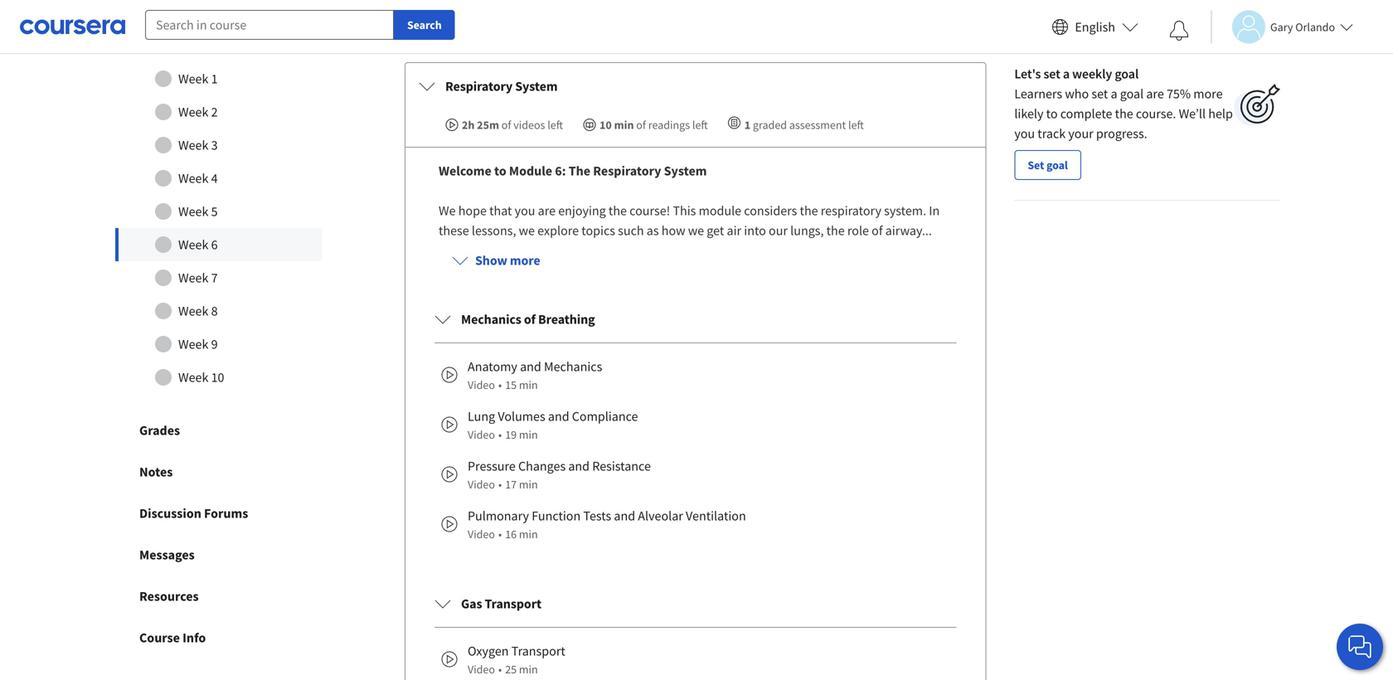 Task type: locate. For each thing, give the bounding box(es) containing it.
week for week 8
[[178, 303, 208, 319]]

of right role
[[872, 222, 883, 239]]

2 • from the top
[[498, 427, 502, 442]]

lung volumes and compliance video • 19 min
[[468, 408, 638, 442]]

week for week 7
[[178, 270, 208, 286]]

5 • from the top
[[498, 662, 502, 677]]

week for week 3
[[178, 137, 208, 154]]

set goal
[[1028, 158, 1068, 173]]

of
[[502, 117, 511, 132], [636, 117, 646, 132], [872, 222, 883, 239], [524, 311, 536, 328]]

1 we from the left
[[519, 222, 535, 239]]

0 vertical spatial system
[[515, 78, 558, 95]]

respiratory up course! on the left
[[593, 163, 661, 179]]

and inside 'pulmonary function tests and alveolar ventilation video • 16 min'
[[614, 508, 635, 524]]

• inside lung volumes and compliance video • 19 min
[[498, 427, 502, 442]]

transport inside the oxygen transport video • 25 min
[[512, 643, 565, 659]]

mechanics up anatomy
[[461, 311, 521, 328]]

goal up 'course.' on the right top of page
[[1120, 86, 1144, 102]]

learners who set a goal are 75% more likely to complete the course. we'll help you track your progress.
[[1015, 86, 1233, 142]]

1 horizontal spatial to
[[1046, 105, 1058, 122]]

0 vertical spatial set
[[1044, 66, 1061, 82]]

25
[[505, 662, 517, 677]]

0 horizontal spatial are
[[538, 202, 556, 219]]

a up who
[[1063, 66, 1070, 82]]

left right readings
[[692, 117, 708, 132]]

more right show
[[510, 252, 540, 269]]

75%
[[1167, 86, 1191, 102]]

week left 5
[[178, 203, 208, 220]]

module
[[699, 202, 742, 219]]

0 horizontal spatial more
[[510, 252, 540, 269]]

a inside learners who set a goal are 75% more likely to complete the course. we'll help you track your progress.
[[1111, 86, 1118, 102]]

the up such at the top of page
[[609, 202, 627, 219]]

1 horizontal spatial we
[[688, 222, 704, 239]]

week 2
[[178, 104, 218, 120]]

transport for gas transport
[[485, 596, 542, 612]]

grades link
[[100, 410, 338, 451]]

lungs,
[[791, 222, 824, 239]]

these
[[439, 222, 469, 239]]

10 down week 9 "link"
[[211, 369, 224, 386]]

video down anatomy
[[468, 377, 495, 392]]

10 week from the top
[[178, 369, 208, 386]]

2 left from the left
[[692, 117, 708, 132]]

week 10
[[178, 369, 224, 386]]

system up videos
[[515, 78, 558, 95]]

forums
[[204, 505, 248, 522]]

gary orlando button
[[1211, 10, 1354, 44]]

you right that
[[515, 202, 535, 219]]

1 vertical spatial are
[[538, 202, 556, 219]]

readings
[[648, 117, 690, 132]]

1 horizontal spatial set
[[1092, 86, 1108, 102]]

resources link
[[100, 576, 338, 617]]

a down weekly
[[1111, 86, 1118, 102]]

1 horizontal spatial mechanics
[[544, 358, 602, 375]]

video down the oxygen
[[468, 662, 495, 677]]

2 video from the top
[[468, 427, 495, 442]]

2h 25m of videos left
[[462, 117, 563, 132]]

• inside 'pulmonary function tests and alveolar ventilation video • 16 min'
[[498, 527, 502, 542]]

1 vertical spatial more
[[510, 252, 540, 269]]

week 5
[[178, 203, 218, 220]]

goal right the set
[[1047, 158, 1068, 173]]

week left 7
[[178, 270, 208, 286]]

6 week from the top
[[178, 236, 208, 253]]

0 horizontal spatial 10
[[211, 369, 224, 386]]

of inside mechanics of breathing dropdown button
[[524, 311, 536, 328]]

0 vertical spatial are
[[1147, 86, 1164, 102]]

1 vertical spatial respiratory
[[593, 163, 661, 179]]

week 5 link
[[115, 195, 323, 228]]

1 week from the top
[[178, 71, 208, 87]]

1 left graded
[[745, 117, 751, 132]]

9
[[211, 336, 218, 353]]

1 vertical spatial set
[[1092, 86, 1108, 102]]

set
[[1044, 66, 1061, 82], [1092, 86, 1108, 102]]

that
[[489, 202, 512, 219]]

pressure changes and resistance video • 17 min
[[468, 458, 651, 492]]

set inside learners who set a goal are 75% more likely to complete the course. we'll help you track your progress.
[[1092, 86, 1108, 102]]

0 vertical spatial more
[[1194, 86, 1223, 102]]

are up 'course.' on the right top of page
[[1147, 86, 1164, 102]]

1 up 2
[[211, 71, 218, 87]]

4 • from the top
[[498, 527, 502, 542]]

4 video from the top
[[468, 527, 495, 542]]

and right changes at bottom left
[[568, 458, 590, 474]]

16
[[505, 527, 517, 542]]

1 vertical spatial system
[[664, 163, 707, 179]]

welcome to module 6: the respiratory system
[[439, 163, 707, 179]]

8 week from the top
[[178, 303, 208, 319]]

are inside we hope that you are enjoying the course! this module considers the respiratory system. in these lessons, we explore topics such as how we get air into our lungs, the role of airway...
[[538, 202, 556, 219]]

week down week 9
[[178, 369, 208, 386]]

9 week from the top
[[178, 336, 208, 353]]

1 left from the left
[[548, 117, 563, 132]]

set down weekly
[[1092, 86, 1108, 102]]

0 vertical spatial respiratory
[[445, 78, 513, 95]]

the inside learners who set a goal are 75% more likely to complete the course. we'll help you track your progress.
[[1115, 105, 1134, 122]]

week inside "link"
[[178, 137, 208, 154]]

discussion
[[139, 505, 201, 522]]

0 vertical spatial goal
[[1115, 66, 1139, 82]]

•
[[498, 377, 502, 392], [498, 427, 502, 442], [498, 477, 502, 492], [498, 527, 502, 542], [498, 662, 502, 677]]

0 vertical spatial to
[[1046, 105, 1058, 122]]

video inside the oxygen transport video • 25 min
[[468, 662, 495, 677]]

0 horizontal spatial we
[[519, 222, 535, 239]]

0 vertical spatial you
[[1015, 125, 1035, 142]]

2
[[211, 104, 218, 120]]

in
[[929, 202, 940, 219]]

1 vertical spatial mechanics
[[544, 358, 602, 375]]

1 horizontal spatial are
[[1147, 86, 1164, 102]]

week 3
[[178, 137, 218, 154]]

course!
[[630, 202, 670, 219]]

1 vertical spatial goal
[[1120, 86, 1144, 102]]

0 horizontal spatial system
[[515, 78, 558, 95]]

we left the explore in the left top of the page
[[519, 222, 535, 239]]

week left "6"
[[178, 236, 208, 253]]

1 vertical spatial 1
[[745, 117, 751, 132]]

breathing
[[538, 311, 595, 328]]

such
[[618, 222, 644, 239]]

to left module
[[494, 163, 507, 179]]

this
[[673, 202, 696, 219]]

transport up '25'
[[512, 643, 565, 659]]

lung
[[468, 408, 495, 425]]

respiratory up 25m
[[445, 78, 513, 95]]

and right tests
[[614, 508, 635, 524]]

set up learners
[[1044, 66, 1061, 82]]

transport right gas
[[485, 596, 542, 612]]

videos
[[514, 117, 545, 132]]

min right '25'
[[519, 662, 538, 677]]

week left the 3
[[178, 137, 208, 154]]

1 horizontal spatial 1
[[745, 117, 751, 132]]

system
[[515, 78, 558, 95], [664, 163, 707, 179]]

1 video from the top
[[468, 377, 495, 392]]

system up this
[[664, 163, 707, 179]]

more up help
[[1194, 86, 1223, 102]]

1 • from the top
[[498, 377, 502, 392]]

3 video from the top
[[468, 477, 495, 492]]

gas transport
[[461, 596, 542, 612]]

1 horizontal spatial you
[[1015, 125, 1035, 142]]

1 vertical spatial you
[[515, 202, 535, 219]]

week left 4
[[178, 170, 208, 187]]

0 horizontal spatial you
[[515, 202, 535, 219]]

min inside the oxygen transport video • 25 min
[[519, 662, 538, 677]]

mechanics
[[461, 311, 521, 328], [544, 358, 602, 375]]

goal right weekly
[[1115, 66, 1139, 82]]

you
[[1015, 125, 1035, 142], [515, 202, 535, 219]]

week inside "link"
[[178, 336, 208, 353]]

left right assessment
[[849, 117, 864, 132]]

and right anatomy
[[520, 358, 541, 375]]

min right the "15"
[[519, 377, 538, 392]]

2 horizontal spatial left
[[849, 117, 864, 132]]

show more button
[[439, 241, 554, 280]]

4 week from the top
[[178, 170, 208, 187]]

video inside pressure changes and resistance video • 17 min
[[468, 477, 495, 492]]

to
[[1046, 105, 1058, 122], [494, 163, 507, 179]]

0 vertical spatial transport
[[485, 596, 542, 612]]

graded
[[753, 117, 787, 132]]

1 horizontal spatial 10
[[600, 117, 612, 132]]

goal inside learners who set a goal are 75% more likely to complete the course. we'll help you track your progress.
[[1120, 86, 1144, 102]]

and inside lung volumes and compliance video • 19 min
[[548, 408, 569, 425]]

3 • from the top
[[498, 477, 502, 492]]

0 horizontal spatial mechanics
[[461, 311, 521, 328]]

we
[[519, 222, 535, 239], [688, 222, 704, 239]]

1 horizontal spatial a
[[1111, 86, 1118, 102]]

0 vertical spatial 1
[[211, 71, 218, 87]]

video down pressure
[[468, 477, 495, 492]]

to up track
[[1046, 105, 1058, 122]]

learners
[[1015, 86, 1063, 102]]

resources
[[139, 588, 199, 605]]

search button
[[394, 10, 455, 40]]

min right 16
[[519, 527, 538, 542]]

5 video from the top
[[468, 662, 495, 677]]

progress.
[[1096, 125, 1148, 142]]

our
[[769, 222, 788, 239]]

you down likely
[[1015, 125, 1035, 142]]

video down lung
[[468, 427, 495, 442]]

week 7
[[178, 270, 218, 286]]

1 horizontal spatial respiratory
[[593, 163, 661, 179]]

week left 2
[[178, 104, 208, 120]]

compliance
[[572, 408, 638, 425]]

left for 10 min of readings left
[[692, 117, 708, 132]]

10 min of readings left
[[600, 117, 708, 132]]

min inside 'pulmonary function tests and alveolar ventilation video • 16 min'
[[519, 527, 538, 542]]

weekly
[[1073, 66, 1112, 82]]

week left 8
[[178, 303, 208, 319]]

week 8 link
[[115, 295, 323, 328]]

2 week from the top
[[178, 104, 208, 120]]

2 vertical spatial goal
[[1047, 158, 1068, 173]]

goal inside button
[[1047, 158, 1068, 173]]

and right volumes in the bottom left of the page
[[548, 408, 569, 425]]

7 week from the top
[[178, 270, 208, 286]]

are up the explore in the left top of the page
[[538, 202, 556, 219]]

• left 19
[[498, 427, 502, 442]]

10 up welcome to module 6: the respiratory system
[[600, 117, 612, 132]]

0 vertical spatial mechanics
[[461, 311, 521, 328]]

english button
[[1045, 0, 1145, 54]]

0 vertical spatial 10
[[600, 117, 612, 132]]

left right videos
[[548, 117, 563, 132]]

• left 16
[[498, 527, 502, 542]]

video down pulmonary
[[468, 527, 495, 542]]

your
[[1069, 125, 1094, 142]]

video inside lung volumes and compliance video • 19 min
[[468, 427, 495, 442]]

1 vertical spatial to
[[494, 163, 507, 179]]

min right 19
[[519, 427, 538, 442]]

week up week 2 at the top of the page
[[178, 71, 208, 87]]

course info link
[[100, 617, 338, 659]]

more inside learners who set a goal are 75% more likely to complete the course. we'll help you track your progress.
[[1194, 86, 1223, 102]]

0 horizontal spatial respiratory
[[445, 78, 513, 95]]

3 week from the top
[[178, 137, 208, 154]]

min right 17
[[519, 477, 538, 492]]

0 vertical spatial a
[[1063, 66, 1070, 82]]

week for week 1
[[178, 71, 208, 87]]

air
[[727, 222, 742, 239]]

3 left from the left
[[849, 117, 864, 132]]

1
[[211, 71, 218, 87], [745, 117, 751, 132]]

1 horizontal spatial left
[[692, 117, 708, 132]]

5 week from the top
[[178, 203, 208, 220]]

the up progress.
[[1115, 105, 1134, 122]]

0 horizontal spatial left
[[548, 117, 563, 132]]

1 vertical spatial transport
[[512, 643, 565, 659]]

of right 25m
[[502, 117, 511, 132]]

• inside the oxygen transport video • 25 min
[[498, 662, 502, 677]]

video inside 'pulmonary function tests and alveolar ventilation video • 16 min'
[[468, 527, 495, 542]]

notes
[[139, 464, 173, 480]]

• left 17
[[498, 477, 502, 492]]

and inside anatomy and mechanics video • 15 min
[[520, 358, 541, 375]]

week left "9"
[[178, 336, 208, 353]]

mechanics down breathing at the top left of the page
[[544, 358, 602, 375]]

week 10 link
[[115, 361, 323, 394]]

mechanics inside dropdown button
[[461, 311, 521, 328]]

we left get
[[688, 222, 704, 239]]

transport inside "dropdown button"
[[485, 596, 542, 612]]

respiratory
[[445, 78, 513, 95], [593, 163, 661, 179]]

• left '25'
[[498, 662, 502, 677]]

respiratory system button
[[406, 63, 986, 110]]

of left breathing at the top left of the page
[[524, 311, 536, 328]]

assessment
[[789, 117, 846, 132]]

1 horizontal spatial more
[[1194, 86, 1223, 102]]

1 vertical spatial a
[[1111, 86, 1118, 102]]

• left the "15"
[[498, 377, 502, 392]]

respiratory system
[[445, 78, 558, 95]]

week for week 2
[[178, 104, 208, 120]]



Task type: describe. For each thing, give the bounding box(es) containing it.
let's set a weekly goal
[[1015, 66, 1139, 82]]

25m
[[477, 117, 499, 132]]

the left role
[[827, 222, 845, 239]]

0 horizontal spatial a
[[1063, 66, 1070, 82]]

chat with us image
[[1347, 634, 1373, 660]]

2h
[[462, 117, 475, 132]]

english
[[1075, 19, 1116, 35]]

goal for a
[[1120, 86, 1144, 102]]

mechanics of breathing button
[[421, 296, 970, 343]]

we hope that you are enjoying the course! this module considers the respiratory system. in these lessons, we explore topics such as how we get air into our lungs, the role of airway...
[[439, 202, 940, 239]]

6
[[211, 236, 218, 253]]

mechanics inside anatomy and mechanics video • 15 min
[[544, 358, 602, 375]]

discussion forums link
[[100, 493, 338, 534]]

resistance
[[592, 458, 651, 474]]

info
[[183, 630, 206, 646]]

video inside anatomy and mechanics video • 15 min
[[468, 377, 495, 392]]

respiratory inside dropdown button
[[445, 78, 513, 95]]

show notifications image
[[1169, 21, 1189, 41]]

left for 2h 25m of videos left
[[548, 117, 563, 132]]

7
[[211, 270, 218, 286]]

Search in course text field
[[145, 10, 394, 40]]

system inside dropdown button
[[515, 78, 558, 95]]

of left readings
[[636, 117, 646, 132]]

week for week 5
[[178, 203, 208, 220]]

gas
[[461, 596, 482, 612]]

oxygen transport video • 25 min
[[468, 643, 565, 677]]

show more
[[475, 252, 540, 269]]

0 horizontal spatial 1
[[211, 71, 218, 87]]

min left readings
[[614, 117, 634, 132]]

week 6 link
[[115, 228, 323, 261]]

role
[[848, 222, 869, 239]]

ventilation
[[686, 508, 746, 524]]

1 graded assessment left
[[745, 117, 864, 132]]

gary
[[1271, 19, 1293, 34]]

discussion forums
[[139, 505, 248, 522]]

pressure
[[468, 458, 516, 474]]

considers
[[744, 202, 797, 219]]

week 3 link
[[115, 129, 323, 162]]

gas transport button
[[421, 581, 970, 627]]

grades
[[139, 422, 180, 439]]

of inside we hope that you are enjoying the course! this module considers the respiratory system. in these lessons, we explore topics such as how we get air into our lungs, the role of airway...
[[872, 222, 883, 239]]

goal for weekly
[[1115, 66, 1139, 82]]

week 8
[[178, 303, 218, 319]]

4
[[211, 170, 218, 187]]

we
[[439, 202, 456, 219]]

help center image
[[1350, 637, 1370, 657]]

set goal button
[[1015, 150, 1081, 180]]

into
[[744, 222, 766, 239]]

hope
[[458, 202, 487, 219]]

0 horizontal spatial set
[[1044, 66, 1061, 82]]

are inside learners who set a goal are 75% more likely to complete the course. we'll help you track your progress.
[[1147, 86, 1164, 102]]

• inside pressure changes and resistance video • 17 min
[[498, 477, 502, 492]]

week 7 link
[[115, 261, 323, 295]]

we'll
[[1179, 105, 1206, 122]]

the
[[569, 163, 591, 179]]

how
[[662, 222, 686, 239]]

course info
[[139, 630, 206, 646]]

get
[[707, 222, 724, 239]]

tests
[[583, 508, 611, 524]]

week 9 link
[[115, 328, 323, 361]]

coursera image
[[20, 13, 125, 40]]

welcome
[[439, 163, 492, 179]]

topics
[[582, 222, 615, 239]]

set
[[1028, 158, 1044, 173]]

you inside learners who set a goal are 75% more likely to complete the course. we'll help you track your progress.
[[1015, 125, 1035, 142]]

19
[[505, 427, 517, 442]]

transport for oxygen transport video • 25 min
[[512, 643, 565, 659]]

course.
[[1136, 105, 1176, 122]]

who
[[1065, 86, 1089, 102]]

week 1 link
[[115, 62, 323, 95]]

and inside pressure changes and resistance video • 17 min
[[568, 458, 590, 474]]

messages link
[[100, 534, 338, 576]]

week 1
[[178, 71, 218, 87]]

week 2 link
[[115, 95, 323, 129]]

2 we from the left
[[688, 222, 704, 239]]

the up lungs, on the top right of the page
[[800, 202, 818, 219]]

more inside show more "button"
[[510, 252, 540, 269]]

week 4 link
[[115, 162, 323, 195]]

0 horizontal spatial to
[[494, 163, 507, 179]]

lessons,
[[472, 222, 516, 239]]

help
[[1209, 105, 1233, 122]]

6:
[[555, 163, 566, 179]]

week 6
[[178, 236, 218, 253]]

min inside pressure changes and resistance video • 17 min
[[519, 477, 538, 492]]

track
[[1038, 125, 1066, 142]]

you inside we hope that you are enjoying the course! this module considers the respiratory system. in these lessons, we explore topics such as how we get air into our lungs, the role of airway...
[[515, 202, 535, 219]]

to inside learners who set a goal are 75% more likely to complete the course. we'll help you track your progress.
[[1046, 105, 1058, 122]]

enjoying
[[558, 202, 606, 219]]

min inside anatomy and mechanics video • 15 min
[[519, 377, 538, 392]]

week for week 9
[[178, 336, 208, 353]]

1 horizontal spatial system
[[664, 163, 707, 179]]

week for week 4
[[178, 170, 208, 187]]

anatomy and mechanics video • 15 min
[[468, 358, 602, 392]]

search
[[407, 17, 442, 32]]

volumes
[[498, 408, 546, 425]]

show
[[475, 252, 507, 269]]

3
[[211, 137, 218, 154]]

week 9
[[178, 336, 218, 353]]

1 vertical spatial 10
[[211, 369, 224, 386]]

module
[[509, 163, 552, 179]]

week for week 6
[[178, 236, 208, 253]]

week for week 10
[[178, 369, 208, 386]]

min inside lung volumes and compliance video • 19 min
[[519, 427, 538, 442]]

as
[[647, 222, 659, 239]]

5
[[211, 203, 218, 220]]

orlando
[[1296, 19, 1335, 34]]

• inside anatomy and mechanics video • 15 min
[[498, 377, 502, 392]]

15
[[505, 377, 517, 392]]

8
[[211, 303, 218, 319]]

17
[[505, 477, 517, 492]]

anatomy
[[468, 358, 517, 375]]

course
[[139, 630, 180, 646]]

week 4
[[178, 170, 218, 187]]



Task type: vqa. For each thing, say whether or not it's contained in the screenshot.
the Welcome
yes



